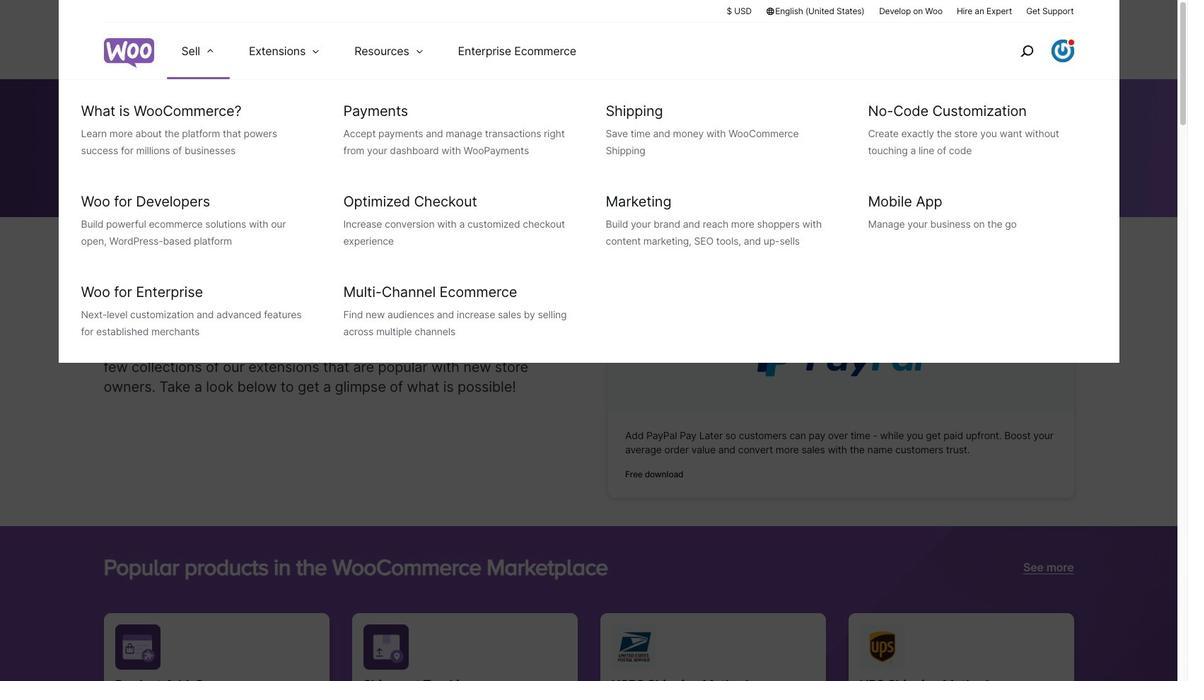Task type: locate. For each thing, give the bounding box(es) containing it.
search image
[[1015, 40, 1038, 62]]



Task type: vqa. For each thing, say whether or not it's contained in the screenshot.
chevron up 'icon'
no



Task type: describe. For each thing, give the bounding box(es) containing it.
service navigation menu element
[[990, 28, 1074, 74]]

open account menu image
[[1052, 40, 1074, 62]]



